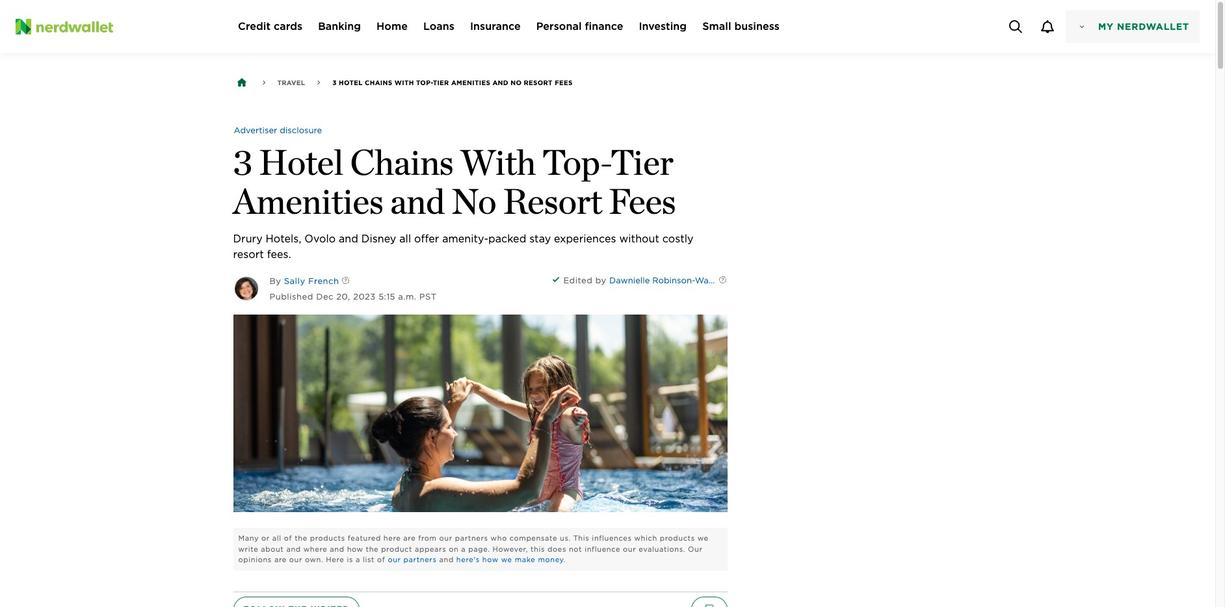 Task type: vqa. For each thing, say whether or not it's contained in the screenshot.
Many
yes



Task type: locate. For each thing, give the bounding box(es) containing it.
0 horizontal spatial the
[[295, 534, 308, 543]]

a
[[461, 545, 466, 554], [356, 556, 360, 565]]

fees down personal
[[555, 79, 573, 87]]

1 horizontal spatial amenities
[[451, 79, 491, 87]]

resort up stay
[[503, 180, 602, 223]]

all inside drury hotels, ovolo and disney all offer amenity-packed stay experiences without costly resort fees.
[[400, 233, 411, 245]]

nerdwallet home page link
[[16, 19, 223, 34]]

edited by dawnielle robinson-walker
[[564, 276, 724, 286]]

1 horizontal spatial products
[[660, 534, 695, 543]]

0 horizontal spatial of
[[284, 534, 292, 543]]

here
[[326, 556, 344, 565]]

3 hotel chains with top-tier amenities and no resort fees up amenity-
[[233, 141, 677, 223]]

search image
[[1009, 20, 1022, 33]]

my
[[1099, 21, 1114, 32]]

appears
[[415, 545, 447, 554]]

loans button
[[424, 19, 455, 34]]

all inside many or all of the products featured here are from our partners who compensate us. this influences which products we write about and where and how the product appears on a page. however, this does not influence our evaluations. our opinions are our own. here is a list of
[[272, 534, 282, 543]]

1 horizontal spatial the
[[366, 545, 379, 554]]

1 horizontal spatial 3
[[333, 79, 337, 87]]

1 vertical spatial how
[[483, 556, 499, 565]]

no up amenity-
[[451, 180, 497, 223]]

0 vertical spatial how
[[347, 545, 363, 554]]

stay
[[530, 233, 551, 245]]

1 vertical spatial no
[[451, 180, 497, 223]]

1 horizontal spatial no
[[511, 79, 522, 87]]

and inside drury hotels, ovolo and disney all offer amenity-packed stay experiences without costly resort fees.
[[339, 233, 358, 245]]

0 horizontal spatial partners
[[404, 556, 437, 565]]

advertiser disclosure image
[[234, 116, 322, 145]]

no inside breadcrumbs element
[[511, 79, 522, 87]]

chains inside breadcrumbs element
[[365, 79, 393, 87]]

our left own.
[[289, 556, 303, 565]]

and up offer in the top left of the page
[[390, 180, 445, 223]]

how down page.
[[483, 556, 499, 565]]

1 horizontal spatial we
[[698, 534, 709, 543]]

published
[[270, 292, 314, 302]]

top-
[[416, 79, 433, 87], [543, 141, 611, 183]]

of right list
[[377, 556, 385, 565]]

sally french image
[[235, 277, 258, 301]]

tier inside breadcrumbs element
[[433, 79, 449, 87]]

and inside 3 hotel chains with top-tier amenities and no resort fees
[[390, 180, 445, 223]]

ovolo
[[305, 233, 336, 245]]

20,
[[337, 292, 351, 302]]

are down about
[[274, 556, 287, 565]]

partners up page.
[[455, 534, 488, 543]]

packed
[[489, 233, 527, 245]]

we inside many or all of the products featured here are from our partners who compensate us. this influences which products we write about and where and how the product appears on a page. however, this does not influence our evaluations. our opinions are our own. here is a list of
[[698, 534, 709, 543]]

no down the insurance button
[[511, 79, 522, 87]]

0 horizontal spatial fees
[[555, 79, 573, 87]]

finance
[[585, 20, 624, 33]]

of right or
[[284, 534, 292, 543]]

home
[[377, 20, 408, 33]]

a right 'on'
[[461, 545, 466, 554]]

0 vertical spatial tier
[[433, 79, 449, 87]]

products up where
[[310, 534, 345, 543]]

fees inside 3 hotel chains with top-tier amenities and no resort fees
[[609, 180, 677, 223]]

however,
[[493, 545, 528, 554]]

hotels,
[[266, 233, 302, 245]]

0 horizontal spatial with
[[395, 79, 414, 87]]

0 horizontal spatial tier
[[433, 79, 449, 87]]

does
[[548, 545, 567, 554]]

how
[[347, 545, 363, 554], [483, 556, 499, 565]]

hotel inside breadcrumbs element
[[339, 79, 363, 87]]

1 products from the left
[[310, 534, 345, 543]]

nerdwallet home page image
[[16, 19, 31, 34]]

0 horizontal spatial all
[[272, 534, 282, 543]]

personal finance
[[537, 20, 624, 33]]

offer
[[414, 233, 439, 245]]

1 vertical spatial we
[[501, 556, 513, 565]]

1 horizontal spatial all
[[400, 233, 411, 245]]

0 horizontal spatial 3
[[233, 141, 253, 183]]

evaluations.
[[639, 545, 686, 554]]

0 vertical spatial no
[[511, 79, 522, 87]]

who
[[491, 534, 507, 543]]

0 horizontal spatial no
[[451, 180, 497, 223]]

small business
[[703, 20, 780, 33]]

0 horizontal spatial products
[[310, 534, 345, 543]]

1 horizontal spatial partners
[[455, 534, 488, 543]]

0 vertical spatial 3 hotel chains with top-tier amenities and no resort fees
[[333, 79, 573, 87]]

1 vertical spatial with
[[461, 141, 536, 183]]

influence
[[585, 545, 621, 554]]

compensate
[[510, 534, 558, 543]]

0 vertical spatial partners
[[455, 534, 488, 543]]

3 hotel chains with top-tier amenities and no resort fees down loans button
[[333, 79, 573, 87]]

investing
[[639, 20, 687, 33]]

0 horizontal spatial are
[[274, 556, 287, 565]]

small business button
[[703, 19, 780, 34]]

3 hotel chains with top-tier amenities and no resort fees
[[333, 79, 573, 87], [233, 141, 677, 223]]

2 products from the left
[[660, 534, 695, 543]]

and right ovolo
[[339, 233, 358, 245]]

0 vertical spatial the
[[295, 534, 308, 543]]

the up where
[[295, 534, 308, 543]]

1 vertical spatial hotel
[[259, 141, 344, 183]]

products up evaluations.
[[660, 534, 695, 543]]

1 horizontal spatial top-
[[543, 141, 611, 183]]

0 vertical spatial we
[[698, 534, 709, 543]]

drury hotels, ovolo and disney all offer amenity-packed stay experiences without costly resort fees.
[[233, 233, 694, 261]]

0 vertical spatial are
[[404, 534, 416, 543]]

nerdwallet
[[1118, 21, 1190, 32]]

are up product
[[404, 534, 416, 543]]

and right about
[[287, 545, 301, 554]]

1 horizontal spatial of
[[377, 556, 385, 565]]

1 horizontal spatial a
[[461, 545, 466, 554]]

1 vertical spatial are
[[274, 556, 287, 565]]

all left offer in the top left of the page
[[400, 233, 411, 245]]

1 vertical spatial all
[[272, 534, 282, 543]]

this
[[574, 534, 590, 543]]

resort
[[524, 79, 553, 87], [503, 180, 602, 223]]

a right is at bottom
[[356, 556, 360, 565]]

we up our
[[698, 534, 709, 543]]

1 vertical spatial tier
[[611, 141, 674, 183]]

1 vertical spatial fees
[[609, 180, 677, 223]]

costly
[[663, 233, 694, 245]]

here's
[[457, 556, 480, 565]]

us.
[[560, 534, 571, 543]]

0 vertical spatial amenities
[[451, 79, 491, 87]]

0 vertical spatial resort
[[524, 79, 553, 87]]

0 vertical spatial with
[[395, 79, 414, 87]]

amenities inside breadcrumbs element
[[451, 79, 491, 87]]

0 vertical spatial chains
[[365, 79, 393, 87]]

0 vertical spatial hotel
[[339, 79, 363, 87]]

all right or
[[272, 534, 282, 543]]

the
[[295, 534, 308, 543], [366, 545, 379, 554]]

the up list
[[366, 545, 379, 554]]

list
[[363, 556, 375, 565]]

how up is at bottom
[[347, 545, 363, 554]]

amenities down the insurance button
[[451, 79, 491, 87]]

disney
[[362, 233, 396, 245]]

resort down personal
[[524, 79, 553, 87]]

my nerdwallet
[[1099, 21, 1190, 32]]

amenities up ovolo
[[233, 180, 384, 223]]

0 vertical spatial all
[[400, 233, 411, 245]]

top- inside breadcrumbs element
[[416, 79, 433, 87]]

our down product
[[388, 556, 401, 565]]

hotel
[[339, 79, 363, 87], [259, 141, 344, 183]]

tier inside 3 hotel chains with top-tier amenities and no resort fees
[[611, 141, 674, 183]]

.
[[564, 556, 566, 565]]

chains
[[365, 79, 393, 87], [350, 141, 454, 183]]

on
[[449, 545, 459, 554]]

1 horizontal spatial fees
[[609, 180, 677, 223]]

partners
[[455, 534, 488, 543], [404, 556, 437, 565]]

1 horizontal spatial more information about image
[[709, 267, 737, 296]]

walker
[[695, 276, 724, 286]]

and down the insurance button
[[493, 79, 509, 87]]

1 horizontal spatial are
[[404, 534, 416, 543]]

0 horizontal spatial we
[[501, 556, 513, 565]]

is
[[347, 556, 353, 565]]

from
[[419, 534, 437, 543]]

3
[[333, 79, 337, 87], [233, 141, 253, 183]]

with
[[395, 79, 414, 87], [461, 141, 536, 183]]

1 vertical spatial a
[[356, 556, 360, 565]]

we down however,
[[501, 556, 513, 565]]

1 horizontal spatial with
[[461, 141, 536, 183]]

and down 'on'
[[439, 556, 454, 565]]

fees
[[555, 79, 573, 87], [609, 180, 677, 223]]

fees up the without at the top of the page
[[609, 180, 677, 223]]

many or all of the products featured here are from our partners who compensate us. this influences which products we write about and where and how the product appears on a page. however, this does not influence our evaluations. our opinions are our own. here is a list of
[[238, 534, 709, 565]]

fees inside breadcrumbs element
[[555, 79, 573, 87]]

partners down "appears"
[[404, 556, 437, 565]]

amenities
[[451, 79, 491, 87], [233, 180, 384, 223]]

0 vertical spatial 3
[[333, 79, 337, 87]]

are
[[404, 534, 416, 543], [274, 556, 287, 565]]

0 horizontal spatial how
[[347, 545, 363, 554]]

0 vertical spatial fees
[[555, 79, 573, 87]]

or
[[262, 534, 270, 543]]

1 horizontal spatial tier
[[611, 141, 674, 183]]

0 horizontal spatial amenities
[[233, 180, 384, 223]]

which
[[635, 534, 658, 543]]

1 vertical spatial 3 hotel chains with top-tier amenities and no resort fees
[[233, 141, 677, 223]]

more information about image
[[709, 267, 737, 296], [331, 268, 360, 296]]

french
[[308, 277, 339, 286]]

of
[[284, 534, 292, 543], [377, 556, 385, 565]]

banking button
[[318, 19, 361, 34]]

how inside many or all of the products featured here are from our partners who compensate us. this influences which products we write about and where and how the product appears on a page. however, this does not influence our evaluations. our opinions are our own. here is a list of
[[347, 545, 363, 554]]

0 vertical spatial top-
[[416, 79, 433, 87]]

0 horizontal spatial top-
[[416, 79, 433, 87]]

opinions
[[238, 556, 272, 565]]

money
[[538, 556, 564, 565]]



Task type: describe. For each thing, give the bounding box(es) containing it.
1 vertical spatial chains
[[350, 141, 454, 183]]

1 horizontal spatial how
[[483, 556, 499, 565]]

without
[[620, 233, 660, 245]]

loans
[[424, 20, 455, 33]]

and up here
[[330, 545, 345, 554]]

product
[[381, 545, 413, 554]]

partners inside many or all of the products featured here are from our partners who compensate us. this influences which products we write about and where and how the product appears on a page. however, this does not influence our evaluations. our opinions are our own. here is a list of
[[455, 534, 488, 543]]

write
[[238, 545, 258, 554]]

investing button
[[639, 19, 687, 34]]

many
[[238, 534, 259, 543]]

business
[[735, 20, 780, 33]]

our partners and here's how we make money .
[[388, 556, 566, 565]]

travel link
[[277, 75, 305, 90]]

hotel inside 3 hotel chains with top-tier amenities and no resort fees
[[259, 141, 344, 183]]

drury
[[233, 233, 263, 245]]

robinson-
[[653, 276, 695, 286]]

3 hotel chains with top-tier amenities and no resort fees inside breadcrumbs element
[[333, 79, 573, 87]]

our up 'on'
[[440, 534, 453, 543]]

edited
[[564, 276, 593, 286]]

banking
[[318, 20, 361, 33]]

influences
[[592, 534, 632, 543]]

our down which
[[623, 545, 637, 554]]

credit cards button
[[238, 19, 303, 34]]

1 vertical spatial of
[[377, 556, 385, 565]]

travel
[[277, 79, 305, 87]]

personal
[[537, 20, 582, 33]]

insurance button
[[470, 19, 521, 34]]

1 vertical spatial amenities
[[233, 180, 384, 223]]

with inside breadcrumbs element
[[395, 79, 414, 87]]

resort inside breadcrumbs element
[[524, 79, 553, 87]]

this
[[531, 545, 545, 554]]

dawnielle
[[610, 276, 650, 286]]

and inside breadcrumbs element
[[493, 79, 509, 87]]

own.
[[305, 556, 324, 565]]

cards
[[274, 20, 303, 33]]

a.m.
[[398, 292, 417, 302]]

credit
[[238, 20, 271, 33]]

my nerdwallet link
[[1066, 10, 1200, 43]]

small
[[703, 20, 732, 33]]

here
[[384, 534, 401, 543]]

not
[[569, 545, 582, 554]]

0 vertical spatial of
[[284, 534, 292, 543]]

1 vertical spatial partners
[[404, 556, 437, 565]]

page.
[[469, 545, 490, 554]]

amenity-
[[443, 233, 489, 245]]

breadcrumbs element
[[233, 74, 600, 91]]

published dec 20, 2023 5:15 a.m. pst
[[270, 292, 437, 302]]

our partners link
[[388, 556, 437, 565]]

resort
[[233, 249, 264, 261]]

1 vertical spatial the
[[366, 545, 379, 554]]

2023
[[353, 292, 376, 302]]

by
[[596, 276, 607, 286]]

no inside 3 hotel chains with top-tier amenities and no resort fees
[[451, 180, 497, 223]]

1 vertical spatial top-
[[543, 141, 611, 183]]

search element
[[1000, 11, 1032, 43]]

0 horizontal spatial more information about image
[[331, 268, 360, 296]]

dec
[[316, 292, 334, 302]]

article save button image
[[691, 597, 728, 608]]

1 vertical spatial 3
[[233, 141, 253, 183]]

by
[[270, 277, 281, 286]]

credit cards
[[238, 20, 303, 33]]

back to nerdwallet homepage image
[[236, 77, 248, 88]]

experiences
[[554, 233, 617, 245]]

3 inside breadcrumbs element
[[333, 79, 337, 87]]

our
[[688, 545, 703, 554]]

fees.
[[267, 249, 291, 261]]

where
[[304, 545, 328, 554]]

sally
[[284, 277, 306, 286]]

pst
[[420, 292, 437, 302]]

about
[[261, 545, 284, 554]]

0 horizontal spatial a
[[356, 556, 360, 565]]

sally french link
[[284, 277, 339, 286]]

make
[[515, 556, 536, 565]]

0 vertical spatial a
[[461, 545, 466, 554]]

sally french
[[284, 277, 339, 286]]

1 vertical spatial resort
[[503, 180, 602, 223]]

here's how we make money link
[[457, 556, 564, 565]]

insurance
[[470, 20, 521, 33]]

5:15
[[379, 292, 396, 302]]

featured
[[348, 534, 381, 543]]

personal finance button
[[537, 19, 624, 34]]

dawnielle robinson-walker link
[[610, 275, 724, 288]]



